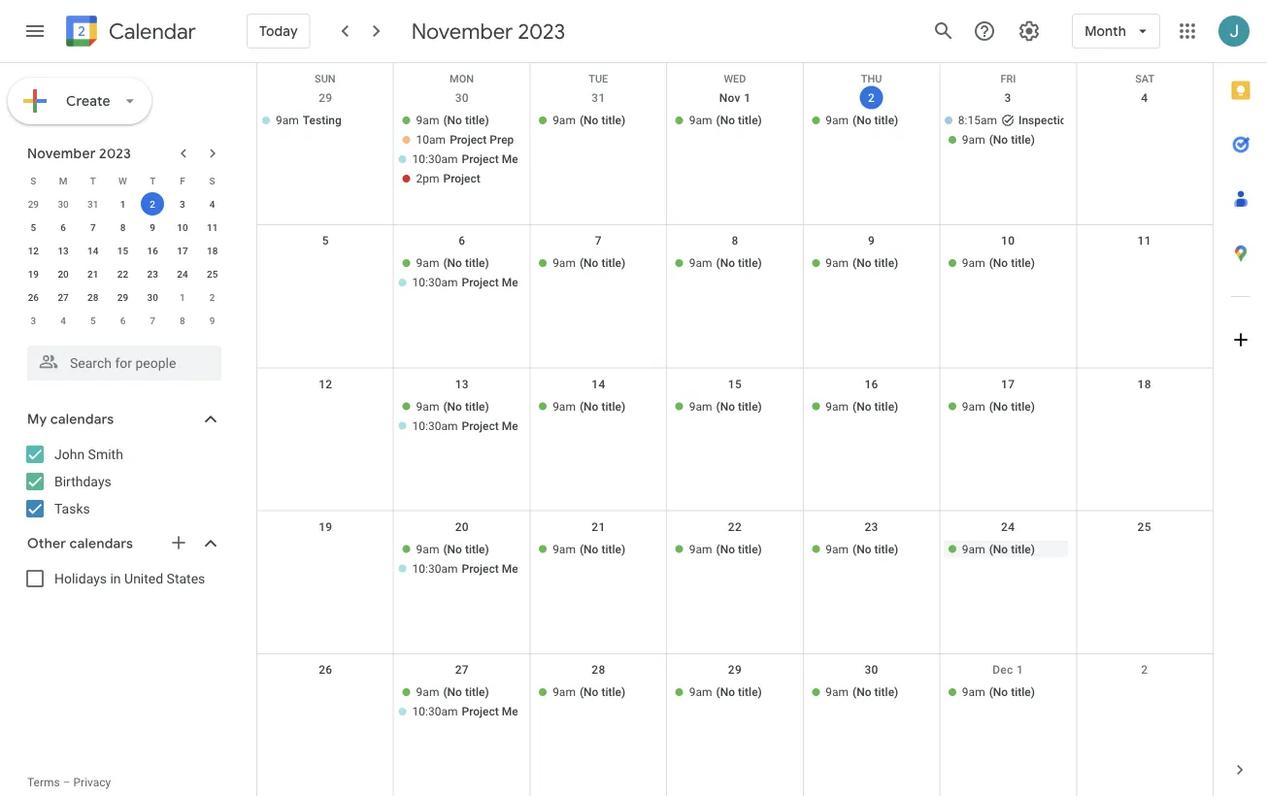 Task type: describe. For each thing, give the bounding box(es) containing it.
w
[[119, 175, 127, 187]]

december 7 element
[[141, 309, 164, 332]]

f
[[180, 175, 185, 187]]

main drawer image
[[23, 19, 47, 43]]

meeting for 20
[[502, 562, 545, 576]]

1 vertical spatial 2023
[[99, 145, 131, 162]]

23 inside row group
[[147, 268, 158, 280]]

16 inside "grid"
[[865, 377, 879, 391]]

row containing 3
[[18, 309, 227, 332]]

1 vertical spatial november
[[27, 145, 96, 162]]

month button
[[1073, 8, 1161, 54]]

grid containing 2
[[256, 63, 1213, 798]]

prep
[[490, 133, 514, 147]]

22 inside "grid"
[[729, 520, 742, 534]]

9 for november 2023
[[150, 222, 155, 233]]

john
[[54, 446, 85, 462]]

project for 13
[[462, 419, 499, 433]]

10:30am inside row
[[413, 153, 458, 166]]

18 inside "grid"
[[1138, 377, 1152, 391]]

20 inside "grid"
[[455, 520, 469, 534]]

6 for sun
[[459, 234, 466, 248]]

8:15am
[[959, 114, 998, 127]]

mon
[[450, 73, 474, 85]]

create button
[[8, 78, 151, 124]]

23 inside "grid"
[[865, 520, 879, 534]]

15 element
[[111, 239, 135, 262]]

7 for november 2023
[[90, 222, 96, 233]]

project for 6
[[462, 276, 499, 290]]

15 inside november 2023 'grid'
[[117, 245, 128, 256]]

settings menu image
[[1018, 19, 1042, 43]]

1 s from the left
[[30, 175, 36, 187]]

9am testing
[[276, 114, 342, 127]]

create
[[66, 92, 111, 110]]

21 inside november 2023 'grid'
[[88, 268, 99, 280]]

row containing sun
[[257, 63, 1213, 85]]

privacy link
[[73, 776, 111, 790]]

4 for nov 1
[[1142, 91, 1149, 105]]

december 9 element
[[201, 309, 224, 332]]

1 vertical spatial 25
[[1138, 520, 1152, 534]]

terms – privacy
[[27, 776, 111, 790]]

row containing 29
[[18, 192, 227, 216]]

my calendars list
[[4, 439, 241, 525]]

28 element
[[81, 286, 105, 309]]

united
[[124, 571, 163, 587]]

Search for people text field
[[39, 346, 210, 381]]

29 element
[[111, 286, 135, 309]]

december 1 element
[[171, 286, 194, 309]]

nov
[[720, 91, 741, 105]]

19 element
[[22, 262, 45, 286]]

0 horizontal spatial 4
[[60, 315, 66, 326]]

1 horizontal spatial november 2023
[[412, 17, 566, 45]]

wed
[[724, 73, 747, 85]]

december 4 element
[[52, 309, 75, 332]]

10:30am project meeting for 6
[[413, 276, 545, 290]]

0 vertical spatial november
[[412, 17, 513, 45]]

3 for 1
[[180, 198, 185, 210]]

meeting inside row
[[502, 153, 545, 166]]

10:30am for 20
[[413, 562, 458, 576]]

24 inside row group
[[177, 268, 188, 280]]

dec 1
[[993, 663, 1024, 677]]

2 t from the left
[[150, 175, 156, 187]]

0 horizontal spatial 3
[[31, 315, 36, 326]]

28 for dec 1
[[592, 663, 606, 677]]

10:30am project meeting for 20
[[413, 562, 545, 576]]

dec
[[993, 663, 1014, 677]]

1 down w
[[120, 198, 126, 210]]

8 inside december 8 element
[[180, 315, 185, 326]]

24 element
[[171, 262, 194, 286]]

calendars for my calendars
[[50, 411, 114, 428]]

cell containing 8:15am
[[940, 112, 1077, 189]]

10:30am for 6
[[413, 276, 458, 290]]

–
[[63, 776, 70, 790]]

11 element
[[201, 216, 224, 239]]

calendar
[[109, 18, 196, 45]]

2pm project
[[416, 172, 481, 186]]

meeting for 6
[[502, 276, 545, 290]]

13 element
[[52, 239, 75, 262]]

12 element
[[22, 239, 45, 262]]

november 2023 grid
[[18, 169, 227, 332]]

december 8 element
[[171, 309, 194, 332]]

1 horizontal spatial 9
[[210, 315, 215, 326]]

31 for 1
[[88, 198, 99, 210]]

26 for dec 1
[[319, 663, 333, 677]]

nov 1
[[720, 91, 751, 105]]

1 inside december 1 element
[[180, 291, 185, 303]]

24 inside "grid"
[[1002, 520, 1015, 534]]

calendar element
[[62, 12, 196, 54]]

4 for 1
[[210, 198, 215, 210]]

11 for sun
[[1138, 234, 1152, 248]]

my calendars
[[27, 411, 114, 428]]

13 inside november 2023 'grid'
[[58, 245, 69, 256]]

8 for november 2023
[[120, 222, 126, 233]]

10am project prep
[[416, 133, 514, 147]]

0 horizontal spatial november 2023
[[27, 145, 131, 162]]

calendar heading
[[105, 18, 196, 45]]

27 for 1
[[58, 291, 69, 303]]

other
[[27, 535, 66, 553]]

19 inside november 2023 'grid'
[[28, 268, 39, 280]]

27 element
[[52, 286, 75, 309]]

testing
[[303, 114, 342, 127]]

row containing s
[[18, 169, 227, 192]]

26 element
[[22, 286, 45, 309]]

december 5 element
[[81, 309, 105, 332]]

1 t from the left
[[90, 175, 96, 187]]

30 inside 'element'
[[58, 198, 69, 210]]



Task type: vqa. For each thing, say whether or not it's contained in the screenshot.


Task type: locate. For each thing, give the bounding box(es) containing it.
0 vertical spatial 11
[[207, 222, 218, 233]]

28 inside november 2023 'grid'
[[88, 291, 99, 303]]

28
[[88, 291, 99, 303], [592, 663, 606, 677]]

0 horizontal spatial 14
[[88, 245, 99, 256]]

1 vertical spatial 27
[[455, 663, 469, 677]]

2 meeting from the top
[[502, 276, 545, 290]]

2 horizontal spatial 6
[[459, 234, 466, 248]]

1 vertical spatial 11
[[1138, 234, 1152, 248]]

2 vertical spatial 6
[[120, 315, 126, 326]]

1 vertical spatial 16
[[865, 377, 879, 391]]

10:30am for 27
[[413, 705, 458, 719]]

5 for sun
[[322, 234, 329, 248]]

25 element
[[201, 262, 224, 286]]

1 horizontal spatial 10
[[1002, 234, 1015, 248]]

11 for november 2023
[[207, 222, 218, 233]]

5 10:30am from the top
[[413, 705, 458, 719]]

8 inside "grid"
[[732, 234, 739, 248]]

meeting for 13
[[502, 419, 545, 433]]

10 element
[[171, 216, 194, 239]]

november 2023
[[412, 17, 566, 45], [27, 145, 131, 162]]

8
[[120, 222, 126, 233], [732, 234, 739, 248], [180, 315, 185, 326]]

1 horizontal spatial 24
[[1002, 520, 1015, 534]]

0 vertical spatial 8
[[120, 222, 126, 233]]

1 horizontal spatial 18
[[1138, 377, 1152, 391]]

0 vertical spatial 21
[[88, 268, 99, 280]]

(no
[[443, 114, 462, 127], [580, 114, 599, 127], [717, 114, 736, 127], [853, 114, 872, 127], [990, 133, 1009, 147], [443, 257, 462, 270], [580, 257, 599, 270], [717, 257, 736, 270], [853, 257, 872, 270], [990, 257, 1009, 270], [443, 400, 462, 413], [580, 400, 599, 413], [717, 400, 736, 413], [853, 400, 872, 413], [990, 400, 1009, 413], [443, 543, 462, 556], [580, 543, 599, 556], [717, 543, 736, 556], [853, 543, 872, 556], [990, 543, 1009, 556], [443, 686, 462, 699], [580, 686, 599, 699], [717, 686, 736, 699], [853, 686, 872, 699], [990, 686, 1009, 699]]

0 vertical spatial 26
[[28, 291, 39, 303]]

1 horizontal spatial s
[[209, 175, 215, 187]]

26 inside row group
[[28, 291, 39, 303]]

0 horizontal spatial 15
[[117, 245, 128, 256]]

8 for sun
[[732, 234, 739, 248]]

0 vertical spatial 18
[[207, 245, 218, 256]]

1 10:30am project meeting from the top
[[413, 153, 545, 166]]

october 29 element
[[22, 192, 45, 216]]

1 vertical spatial 3
[[180, 198, 185, 210]]

3 down fri
[[1005, 91, 1012, 105]]

3 up 10 element
[[180, 198, 185, 210]]

3 inside "grid"
[[1005, 91, 1012, 105]]

31
[[592, 91, 606, 105], [88, 198, 99, 210]]

16
[[147, 245, 158, 256], [865, 377, 879, 391]]

7 for sun
[[595, 234, 602, 248]]

1 horizontal spatial 21
[[592, 520, 606, 534]]

3 down 26 element on the top left of page
[[31, 315, 36, 326]]

0 horizontal spatial november
[[27, 145, 96, 162]]

2 vertical spatial 8
[[180, 315, 185, 326]]

december 3 element
[[22, 309, 45, 332]]

1 vertical spatial 20
[[455, 520, 469, 534]]

26
[[28, 291, 39, 303], [319, 663, 333, 677]]

2023
[[518, 17, 566, 45], [99, 145, 131, 162]]

9am
[[276, 114, 299, 127], [416, 114, 440, 127], [553, 114, 576, 127], [690, 114, 713, 127], [826, 114, 849, 127], [963, 133, 986, 147], [416, 257, 440, 270], [553, 257, 576, 270], [690, 257, 713, 270], [826, 257, 849, 270], [963, 257, 986, 270], [416, 400, 440, 413], [553, 400, 576, 413], [690, 400, 713, 413], [826, 400, 849, 413], [963, 400, 986, 413], [416, 543, 440, 556], [553, 543, 576, 556], [690, 543, 713, 556], [826, 543, 849, 556], [963, 543, 986, 556], [416, 686, 440, 699], [553, 686, 576, 699], [690, 686, 713, 699], [826, 686, 849, 699], [963, 686, 986, 699]]

9 inside "grid"
[[869, 234, 875, 248]]

tue
[[589, 73, 608, 85]]

31 right october 30 'element' at the top left
[[88, 198, 99, 210]]

20 element
[[52, 262, 75, 286]]

17 element
[[171, 239, 194, 262]]

22
[[117, 268, 128, 280], [729, 520, 742, 534]]

17 inside "grid"
[[1002, 377, 1015, 391]]

2 vertical spatial 7
[[150, 315, 155, 326]]

14 element
[[81, 239, 105, 262]]

10:30am project meeting for 27
[[413, 705, 545, 719]]

in
[[110, 571, 121, 587]]

0 horizontal spatial 7
[[90, 222, 96, 233]]

1 horizontal spatial 14
[[592, 377, 606, 391]]

29
[[319, 91, 333, 105], [28, 198, 39, 210], [117, 291, 128, 303], [729, 663, 742, 677]]

1 right dec
[[1017, 663, 1024, 677]]

1 horizontal spatial 27
[[455, 663, 469, 677]]

0 vertical spatial 25
[[207, 268, 218, 280]]

10 for sun
[[1002, 234, 1015, 248]]

2, today element
[[141, 192, 164, 216]]

project
[[450, 133, 487, 147], [462, 153, 499, 166], [444, 172, 481, 186], [462, 276, 499, 290], [462, 419, 499, 433], [462, 562, 499, 576], [462, 705, 499, 719]]

31 for nov 1
[[592, 91, 606, 105]]

1 vertical spatial november 2023
[[27, 145, 131, 162]]

16 element
[[141, 239, 164, 262]]

23
[[147, 268, 158, 280], [865, 520, 879, 534]]

4 down the 27 element
[[60, 315, 66, 326]]

2 inside cell
[[150, 198, 155, 210]]

0 horizontal spatial 25
[[207, 268, 218, 280]]

2 10:30am from the top
[[413, 276, 458, 290]]

20 inside 20 element
[[58, 268, 69, 280]]

25 inside november 2023 'grid'
[[207, 268, 218, 280]]

1 horizontal spatial 16
[[865, 377, 879, 391]]

1 vertical spatial 22
[[729, 520, 742, 534]]

3 meeting from the top
[[502, 419, 545, 433]]

1 vertical spatial 9
[[869, 234, 875, 248]]

17
[[177, 245, 188, 256], [1002, 377, 1015, 391]]

12 inside 12 element
[[28, 245, 39, 256]]

calendars for other calendars
[[70, 535, 133, 553]]

18 element
[[201, 239, 224, 262]]

4 up 11 element
[[210, 198, 215, 210]]

6 down october 30 'element' at the top left
[[60, 222, 66, 233]]

0 horizontal spatial 26
[[28, 291, 39, 303]]

holidays in united states
[[54, 571, 205, 587]]

2 vertical spatial 9
[[210, 315, 215, 326]]

t up october 31 element
[[90, 175, 96, 187]]

t up the 2 cell
[[150, 175, 156, 187]]

5
[[31, 222, 36, 233], [322, 234, 329, 248], [90, 315, 96, 326]]

0 horizontal spatial s
[[30, 175, 36, 187]]

4 10:30am project meeting from the top
[[413, 562, 545, 576]]

1 horizontal spatial 31
[[592, 91, 606, 105]]

3 for nov 1
[[1005, 91, 1012, 105]]

1
[[744, 91, 751, 105], [120, 198, 126, 210], [180, 291, 185, 303], [1017, 663, 1024, 677]]

5 for november 2023
[[31, 222, 36, 233]]

john smith
[[54, 446, 123, 462]]

project for 30
[[450, 133, 487, 147]]

november up m
[[27, 145, 96, 162]]

23 element
[[141, 262, 164, 286]]

20
[[58, 268, 69, 280], [455, 520, 469, 534]]

1 vertical spatial calendars
[[70, 535, 133, 553]]

10am
[[416, 133, 446, 147]]

27
[[58, 291, 69, 303], [455, 663, 469, 677]]

sat
[[1136, 73, 1155, 85]]

4 inside "grid"
[[1142, 91, 1149, 105]]

0 horizontal spatial 19
[[28, 268, 39, 280]]

calendars up in
[[70, 535, 133, 553]]

18 inside 18 element
[[207, 245, 218, 256]]

meeting for 27
[[502, 705, 545, 719]]

0 horizontal spatial 20
[[58, 268, 69, 280]]

7
[[90, 222, 96, 233], [595, 234, 602, 248], [150, 315, 155, 326]]

1 horizontal spatial 11
[[1138, 234, 1152, 248]]

4 down sat
[[1142, 91, 1149, 105]]

7 inside "grid"
[[595, 234, 602, 248]]

tab list
[[1214, 63, 1268, 743]]

smith
[[88, 446, 123, 462]]

1 horizontal spatial november
[[412, 17, 513, 45]]

6 down 29 element
[[120, 315, 126, 326]]

3 10:30am project meeting from the top
[[413, 419, 545, 433]]

14
[[88, 245, 99, 256], [592, 377, 606, 391]]

0 vertical spatial 24
[[177, 268, 188, 280]]

10:30am project meeting
[[413, 153, 545, 166], [413, 276, 545, 290], [413, 419, 545, 433], [413, 562, 545, 576], [413, 705, 545, 719]]

21 element
[[81, 262, 105, 286]]

s
[[30, 175, 36, 187], [209, 175, 215, 187]]

21
[[88, 268, 99, 280], [592, 520, 606, 534]]

1 horizontal spatial 5
[[90, 315, 96, 326]]

26 inside "grid"
[[319, 663, 333, 677]]

tasks
[[54, 501, 90, 517]]

24
[[177, 268, 188, 280], [1002, 520, 1015, 534]]

11 inside "grid"
[[1138, 234, 1152, 248]]

11
[[207, 222, 218, 233], [1138, 234, 1152, 248]]

2 vertical spatial 3
[[31, 315, 36, 326]]

18
[[207, 245, 218, 256], [1138, 377, 1152, 391]]

t
[[90, 175, 96, 187], [150, 175, 156, 187]]

6 for november 2023
[[60, 222, 66, 233]]

16 inside november 2023 'grid'
[[147, 245, 158, 256]]

sun
[[315, 73, 336, 85]]

6 inside "grid"
[[459, 234, 466, 248]]

17 inside row group
[[177, 245, 188, 256]]

0 vertical spatial 2023
[[518, 17, 566, 45]]

2 10:30am project meeting from the top
[[413, 276, 545, 290]]

other calendars button
[[4, 529, 241, 560]]

0 horizontal spatial 22
[[117, 268, 128, 280]]

inspection
[[1019, 114, 1074, 127]]

19
[[28, 268, 39, 280], [319, 520, 333, 534]]

31 inside "grid"
[[592, 91, 606, 105]]

cell
[[394, 112, 545, 189], [940, 112, 1077, 189], [1077, 112, 1213, 189], [257, 255, 394, 294], [394, 255, 545, 294], [1077, 255, 1213, 294], [257, 398, 394, 437], [394, 398, 545, 437], [1077, 398, 1213, 437], [257, 541, 394, 580], [394, 541, 545, 580], [1077, 541, 1213, 580], [257, 684, 394, 723], [394, 684, 545, 723], [1077, 684, 1213, 723]]

0 vertical spatial 16
[[147, 245, 158, 256]]

today button
[[247, 8, 311, 54]]

0 vertical spatial 19
[[28, 268, 39, 280]]

november 2023 up m
[[27, 145, 131, 162]]

november up 'mon'
[[412, 17, 513, 45]]

11 inside row group
[[207, 222, 218, 233]]

31 down tue
[[592, 91, 606, 105]]

3 10:30am from the top
[[413, 419, 458, 433]]

6 inside row
[[120, 315, 126, 326]]

my
[[27, 411, 47, 428]]

1 vertical spatial 21
[[592, 520, 606, 534]]

2 horizontal spatial 8
[[732, 234, 739, 248]]

2 s from the left
[[209, 175, 215, 187]]

1 vertical spatial 6
[[459, 234, 466, 248]]

0 horizontal spatial 17
[[177, 245, 188, 256]]

0 vertical spatial 31
[[592, 91, 606, 105]]

2 horizontal spatial 4
[[1142, 91, 1149, 105]]

0 horizontal spatial 23
[[147, 268, 158, 280]]

10:30am project meeting for 13
[[413, 419, 545, 433]]

2 horizontal spatial 5
[[322, 234, 329, 248]]

holidays
[[54, 571, 107, 587]]

15
[[117, 245, 128, 256], [729, 377, 742, 391]]

add other calendars image
[[169, 533, 188, 553]]

25
[[207, 268, 218, 280], [1138, 520, 1152, 534]]

calendars up john smith
[[50, 411, 114, 428]]

1 vertical spatial 23
[[865, 520, 879, 534]]

project for 27
[[462, 705, 499, 719]]

fri
[[1001, 73, 1017, 85]]

row containing 2
[[257, 83, 1213, 226]]

10 inside row group
[[177, 222, 188, 233]]

None search field
[[0, 338, 241, 381]]

1 horizontal spatial 2023
[[518, 17, 566, 45]]

0 horizontal spatial 10
[[177, 222, 188, 233]]

row
[[257, 63, 1213, 85], [257, 83, 1213, 226], [18, 169, 227, 192], [18, 192, 227, 216], [18, 216, 227, 239], [257, 226, 1213, 369], [18, 239, 227, 262], [18, 262, 227, 286], [18, 286, 227, 309], [18, 309, 227, 332], [257, 369, 1213, 512], [257, 512, 1213, 655], [257, 655, 1213, 798]]

4
[[1142, 91, 1149, 105], [210, 198, 215, 210], [60, 315, 66, 326]]

december 6 element
[[111, 309, 135, 332]]

6
[[60, 222, 66, 233], [459, 234, 466, 248], [120, 315, 126, 326]]

30 element
[[141, 286, 164, 309]]

22 inside row group
[[117, 268, 128, 280]]

1 horizontal spatial 22
[[729, 520, 742, 534]]

privacy
[[73, 776, 111, 790]]

1 vertical spatial 5
[[322, 234, 329, 248]]

1 horizontal spatial 3
[[180, 198, 185, 210]]

10 inside "grid"
[[1002, 234, 1015, 248]]

1 horizontal spatial 15
[[729, 377, 742, 391]]

28 for 1
[[88, 291, 99, 303]]

1 vertical spatial 14
[[592, 377, 606, 391]]

27 inside the 27 element
[[58, 291, 69, 303]]

0 vertical spatial 22
[[117, 268, 128, 280]]

1 vertical spatial 19
[[319, 520, 333, 534]]

5 meeting from the top
[[502, 705, 545, 719]]

1 vertical spatial 4
[[210, 198, 215, 210]]

states
[[167, 571, 205, 587]]

21 inside "grid"
[[592, 520, 606, 534]]

1 horizontal spatial 12
[[319, 377, 333, 391]]

m
[[59, 175, 67, 187]]

0 horizontal spatial 11
[[207, 222, 218, 233]]

2 horizontal spatial 3
[[1005, 91, 1012, 105]]

birthdays
[[54, 474, 111, 490]]

november
[[412, 17, 513, 45], [27, 145, 96, 162]]

1 horizontal spatial 6
[[120, 315, 126, 326]]

meeting
[[502, 153, 545, 166], [502, 276, 545, 290], [502, 419, 545, 433], [502, 562, 545, 576], [502, 705, 545, 719]]

13
[[58, 245, 69, 256], [455, 377, 469, 391]]

7 inside row
[[150, 315, 155, 326]]

project for 20
[[462, 562, 499, 576]]

0 vertical spatial 6
[[60, 222, 66, 233]]

0 vertical spatial 7
[[90, 222, 96, 233]]

6 down 2pm project
[[459, 234, 466, 248]]

14 inside "grid"
[[592, 377, 606, 391]]

10:30am
[[413, 153, 458, 166], [413, 276, 458, 290], [413, 419, 458, 433], [413, 562, 458, 576], [413, 705, 458, 719]]

title)
[[465, 114, 489, 127], [602, 114, 626, 127], [738, 114, 762, 127], [875, 114, 899, 127], [1012, 133, 1036, 147], [465, 257, 489, 270], [602, 257, 626, 270], [738, 257, 762, 270], [875, 257, 899, 270], [1012, 257, 1036, 270], [465, 400, 489, 413], [602, 400, 626, 413], [738, 400, 762, 413], [875, 400, 899, 413], [1012, 400, 1036, 413], [465, 543, 489, 556], [602, 543, 626, 556], [738, 543, 762, 556], [875, 543, 899, 556], [1012, 543, 1036, 556], [465, 686, 489, 699], [602, 686, 626, 699], [738, 686, 762, 699], [875, 686, 899, 699], [1012, 686, 1036, 699]]

1 horizontal spatial 26
[[319, 663, 333, 677]]

4 meeting from the top
[[502, 562, 545, 576]]

0 vertical spatial 15
[[117, 245, 128, 256]]

0 horizontal spatial 27
[[58, 291, 69, 303]]

other calendars
[[27, 535, 133, 553]]

0 horizontal spatial 31
[[88, 198, 99, 210]]

22 element
[[111, 262, 135, 286]]

1 up december 8 element at the left of page
[[180, 291, 185, 303]]

0 horizontal spatial 13
[[58, 245, 69, 256]]

1 horizontal spatial t
[[150, 175, 156, 187]]

calendars
[[50, 411, 114, 428], [70, 535, 133, 553]]

26 for 1
[[28, 291, 39, 303]]

30
[[455, 91, 469, 105], [58, 198, 69, 210], [147, 291, 158, 303], [865, 663, 879, 677]]

thu
[[862, 73, 883, 85]]

1 vertical spatial 31
[[88, 198, 99, 210]]

s right 'f'
[[209, 175, 215, 187]]

row group
[[18, 192, 227, 332]]

0 horizontal spatial 28
[[88, 291, 99, 303]]

1 meeting from the top
[[502, 153, 545, 166]]

27 for dec 1
[[455, 663, 469, 677]]

19 inside "grid"
[[319, 520, 333, 534]]

1 right nov
[[744, 91, 751, 105]]

s up 'october 29' element
[[30, 175, 36, 187]]

14 inside row group
[[88, 245, 99, 256]]

10:30am for 13
[[413, 419, 458, 433]]

1 10:30am from the top
[[413, 153, 458, 166]]

0 horizontal spatial 24
[[177, 268, 188, 280]]

0 horizontal spatial 12
[[28, 245, 39, 256]]

9
[[150, 222, 155, 233], [869, 234, 875, 248], [210, 315, 215, 326]]

0 vertical spatial 27
[[58, 291, 69, 303]]

12
[[28, 245, 39, 256], [319, 377, 333, 391]]

october 30 element
[[52, 192, 75, 216]]

0 vertical spatial 20
[[58, 268, 69, 280]]

2
[[869, 91, 875, 104], [150, 198, 155, 210], [210, 291, 215, 303], [1142, 663, 1149, 677]]

3
[[1005, 91, 1012, 105], [180, 198, 185, 210], [31, 315, 36, 326]]

5 10:30am project meeting from the top
[[413, 705, 545, 719]]

0 horizontal spatial 16
[[147, 245, 158, 256]]

1 horizontal spatial 19
[[319, 520, 333, 534]]

1 vertical spatial 13
[[455, 377, 469, 391]]

10 for november 2023
[[177, 222, 188, 233]]

1 vertical spatial 8
[[732, 234, 739, 248]]

today
[[259, 22, 298, 40]]

terms link
[[27, 776, 60, 790]]

2 vertical spatial 5
[[90, 315, 96, 326]]

9am (no title)
[[416, 114, 489, 127], [553, 114, 626, 127], [690, 114, 762, 127], [826, 114, 899, 127], [963, 133, 1036, 147], [416, 257, 489, 270], [553, 257, 626, 270], [690, 257, 762, 270], [826, 257, 899, 270], [963, 257, 1036, 270], [416, 400, 489, 413], [553, 400, 626, 413], [690, 400, 762, 413], [826, 400, 899, 413], [963, 400, 1036, 413], [416, 543, 489, 556], [553, 543, 626, 556], [690, 543, 762, 556], [826, 543, 899, 556], [963, 543, 1036, 556], [416, 686, 489, 699], [553, 686, 626, 699], [690, 686, 762, 699], [826, 686, 899, 699], [963, 686, 1036, 699]]

2 cell
[[138, 192, 168, 216]]

1 horizontal spatial 7
[[150, 315, 155, 326]]

row group containing 29
[[18, 192, 227, 332]]

month
[[1085, 22, 1127, 40]]

terms
[[27, 776, 60, 790]]

9 for sun
[[869, 234, 875, 248]]

10
[[177, 222, 188, 233], [1002, 234, 1015, 248]]

0 vertical spatial 14
[[88, 245, 99, 256]]

my calendars button
[[4, 404, 241, 435]]

0 horizontal spatial 18
[[207, 245, 218, 256]]

2pm
[[416, 172, 440, 186]]

november 2023 up 'mon'
[[412, 17, 566, 45]]

october 31 element
[[81, 192, 105, 216]]

0 vertical spatial november 2023
[[412, 17, 566, 45]]

31 inside november 2023 'grid'
[[88, 198, 99, 210]]

grid
[[256, 63, 1213, 798]]

4 10:30am from the top
[[413, 562, 458, 576]]

1 vertical spatial 15
[[729, 377, 742, 391]]

1 vertical spatial 24
[[1002, 520, 1015, 534]]

december 2 element
[[201, 286, 224, 309]]



